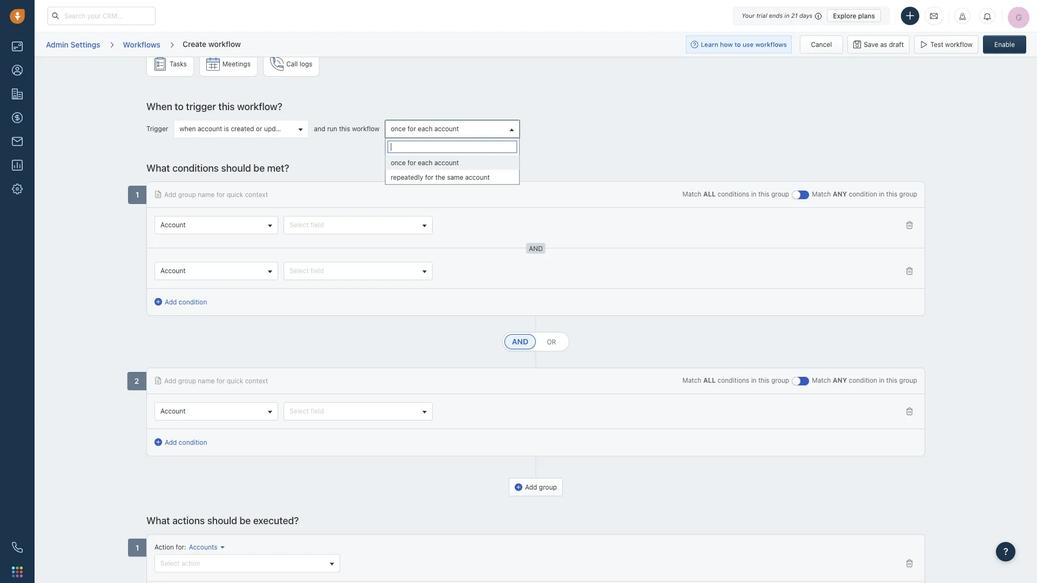 Task type: locate. For each thing, give the bounding box(es) containing it.
account
[[160, 221, 186, 229], [160, 267, 186, 275], [160, 408, 186, 416]]

should down when account is created or updated
[[221, 162, 251, 174]]

2 vertical spatial account button
[[155, 403, 278, 421]]

should for conditions
[[221, 162, 251, 174]]

1 vertical spatial match any condition in this group
[[812, 377, 917, 385]]

1 vertical spatial once for each account
[[391, 159, 459, 166]]

workflows
[[123, 40, 160, 49]]

tasks button
[[146, 52, 194, 77]]

workflow right test
[[945, 41, 973, 48]]

all
[[703, 191, 716, 198], [703, 377, 716, 385]]

phone image
[[12, 542, 23, 553]]

once
[[391, 125, 406, 133], [391, 159, 406, 166]]

2 quick from the top
[[227, 377, 243, 385]]

each inside dropdown button
[[418, 125, 433, 133]]

3 field from the top
[[311, 408, 324, 416]]

2 select field from the top
[[290, 267, 324, 275]]

1 once from the top
[[391, 125, 406, 133]]

select
[[290, 221, 309, 229], [290, 267, 309, 275], [290, 408, 309, 416], [160, 560, 180, 567]]

group
[[146, 52, 925, 82]]

1 add condition from the top
[[165, 298, 207, 306]]

what
[[146, 162, 170, 174], [146, 515, 170, 527]]

be
[[254, 162, 265, 174], [240, 515, 251, 527]]

1 vertical spatial add condition
[[165, 439, 207, 447]]

conditions
[[172, 162, 219, 174], [718, 191, 749, 198], [718, 377, 749, 385]]

account
[[198, 125, 222, 133], [434, 125, 459, 133], [434, 159, 459, 166], [465, 173, 490, 181]]

1 vertical spatial add group name for quick context
[[164, 377, 268, 385]]

2 all from the top
[[703, 377, 716, 385]]

trigger
[[186, 101, 216, 112]]

for inside dropdown button
[[408, 125, 416, 133]]

2 vertical spatial account
[[160, 408, 186, 416]]

account inside option
[[434, 159, 459, 166]]

each inside option
[[418, 159, 433, 166]]

2 once for each account from the top
[[391, 159, 459, 166]]

0 vertical spatial match any condition in this group
[[812, 191, 917, 198]]

2 account from the top
[[160, 267, 186, 275]]

1 vertical spatial all
[[703, 377, 716, 385]]

once for each account up once for each account option on the top
[[391, 125, 459, 133]]

select field button
[[284, 216, 433, 235], [284, 262, 433, 281], [284, 403, 433, 421]]

context
[[245, 191, 268, 199], [245, 377, 268, 385]]

once for each account
[[391, 125, 459, 133], [391, 159, 459, 166]]

when
[[180, 125, 196, 133]]

1 field from the top
[[311, 221, 324, 229]]

:
[[184, 544, 186, 551]]

0 vertical spatial add condition link
[[155, 297, 207, 307]]

2 account button from the top
[[155, 262, 278, 281]]

repeatedly for the same account option
[[385, 170, 519, 184]]

and
[[314, 125, 325, 133], [512, 338, 528, 347], [513, 339, 527, 346]]

1 match any condition in this group from the top
[[812, 191, 917, 198]]

should
[[221, 162, 251, 174], [207, 515, 237, 527]]

condition
[[849, 191, 877, 198], [179, 298, 207, 306], [849, 377, 877, 385], [179, 439, 207, 447]]

select action button
[[155, 555, 340, 573]]

1 vertical spatial field
[[311, 267, 324, 275]]

workflow up meetings button
[[208, 39, 241, 48]]

3 select field from the top
[[290, 408, 324, 416]]

2 vertical spatial field
[[311, 408, 324, 416]]

once for each account option
[[385, 155, 519, 170]]

1 vertical spatial be
[[240, 515, 251, 527]]

when account is created or updated
[[180, 125, 289, 133]]

once for each account up repeatedly for the same account
[[391, 159, 459, 166]]

select inside button
[[160, 560, 180, 567]]

1 vertical spatial conditions
[[718, 191, 749, 198]]

2 match all conditions in this group from the top
[[683, 377, 789, 385]]

1 what from the top
[[146, 162, 170, 174]]

1 vertical spatial any
[[833, 377, 847, 385]]

2 any from the top
[[833, 377, 847, 385]]

0 vertical spatial account button
[[155, 216, 278, 235]]

list box
[[385, 155, 519, 184]]

workflow for test workflow
[[945, 41, 973, 48]]

account right same
[[465, 173, 490, 181]]

account button for 2nd select field button from the bottom
[[155, 262, 278, 281]]

0 vertical spatial once
[[391, 125, 406, 133]]

2 what from the top
[[146, 515, 170, 527]]

group
[[771, 191, 789, 198], [899, 191, 917, 198], [178, 191, 196, 199], [771, 377, 789, 385], [899, 377, 917, 385], [178, 377, 196, 385], [539, 484, 557, 491]]

2 once from the top
[[391, 159, 406, 166]]

workflow inside button
[[945, 41, 973, 48]]

actions
[[172, 515, 205, 527]]

match all conditions in this group for third select field button from the top
[[683, 377, 789, 385]]

0 vertical spatial add condition
[[165, 298, 207, 306]]

group containing tasks
[[146, 52, 925, 82]]

match all conditions in this group for 3rd select field button from the bottom
[[683, 191, 789, 198]]

1 vertical spatial context
[[245, 377, 268, 385]]

and link
[[505, 335, 536, 350], [505, 335, 536, 350]]

add group name for quick context
[[164, 191, 268, 199], [164, 377, 268, 385]]

any
[[833, 191, 847, 198], [833, 377, 847, 385]]

1 vertical spatial account
[[160, 267, 186, 275]]

1 horizontal spatial or
[[547, 339, 556, 346]]

match any condition in this group
[[812, 191, 917, 198], [812, 377, 917, 385]]

1 vertical spatial each
[[418, 159, 433, 166]]

0 vertical spatial match all conditions in this group
[[683, 191, 789, 198]]

0 vertical spatial all
[[703, 191, 716, 198]]

2 match any condition in this group from the top
[[812, 377, 917, 385]]

add condition
[[165, 298, 207, 306], [165, 439, 207, 447]]

1 vertical spatial what
[[146, 515, 170, 527]]

0 vertical spatial field
[[311, 221, 324, 229]]

1 vertical spatial select field button
[[284, 262, 433, 281]]

for
[[408, 125, 416, 133], [408, 159, 416, 166], [425, 173, 434, 181], [216, 191, 225, 199], [216, 377, 225, 385], [176, 544, 184, 551]]

1 vertical spatial add condition link
[[155, 438, 207, 448]]

2 vertical spatial select field button
[[284, 403, 433, 421]]

0 vertical spatial be
[[254, 162, 265, 174]]

account up once for each account option on the top
[[434, 125, 459, 133]]

add group button
[[509, 479, 563, 497]]

1 vertical spatial quick
[[227, 377, 243, 385]]

0 vertical spatial quick
[[227, 191, 243, 199]]

explore plans
[[833, 12, 875, 19]]

21
[[791, 12, 798, 19]]

1 all from the top
[[703, 191, 716, 198]]

field
[[311, 221, 324, 229], [311, 267, 324, 275], [311, 408, 324, 416]]

0 horizontal spatial or
[[256, 125, 262, 133]]

0 vertical spatial each
[[418, 125, 433, 133]]

2 context from the top
[[245, 377, 268, 385]]

account button
[[155, 216, 278, 235], [155, 262, 278, 281], [155, 403, 278, 421]]

1 horizontal spatial be
[[254, 162, 265, 174]]

workflows link
[[122, 36, 161, 53]]

days
[[799, 12, 813, 19]]

once inside option
[[391, 159, 406, 166]]

ends
[[769, 12, 783, 19]]

what up action
[[146, 515, 170, 527]]

2 horizontal spatial workflow
[[945, 41, 973, 48]]

when account is created or updated button
[[174, 120, 309, 139]]

each up once for each account option on the top
[[418, 125, 433, 133]]

1 vertical spatial name
[[198, 377, 215, 385]]

this
[[218, 101, 235, 112], [339, 125, 350, 133], [758, 191, 770, 198], [886, 191, 898, 198], [758, 377, 770, 385], [886, 377, 898, 385]]

1 vertical spatial once
[[391, 159, 406, 166]]

what actions should be executed?
[[146, 515, 299, 527]]

2 vertical spatial conditions
[[718, 377, 749, 385]]

each
[[418, 125, 433, 133], [418, 159, 433, 166]]

1 select field from the top
[[290, 221, 324, 229]]

0 vertical spatial should
[[221, 162, 251, 174]]

or
[[256, 125, 262, 133], [547, 339, 556, 346]]

updated
[[264, 125, 289, 133]]

each up repeatedly for the same account
[[418, 159, 433, 166]]

in
[[785, 12, 790, 19], [751, 191, 757, 198], [879, 191, 885, 198], [751, 377, 757, 385], [879, 377, 885, 385]]

select field for 2nd select field button from the bottom
[[290, 267, 324, 275]]

1 account button from the top
[[155, 216, 278, 235]]

1 vertical spatial match all conditions in this group
[[683, 377, 789, 385]]

1 horizontal spatial workflow
[[352, 125, 379, 133]]

0 vertical spatial once for each account
[[391, 125, 459, 133]]

3 account button from the top
[[155, 403, 278, 421]]

enable
[[995, 41, 1015, 48]]

0 vertical spatial context
[[245, 191, 268, 199]]

2 field from the top
[[311, 267, 324, 275]]

save as draft
[[864, 41, 904, 48]]

call
[[286, 60, 298, 68]]

account left is
[[198, 125, 222, 133]]

workflow
[[208, 39, 241, 48], [945, 41, 973, 48], [352, 125, 379, 133]]

be for executed?
[[240, 515, 251, 527]]

be for met?
[[254, 162, 265, 174]]

call logs
[[286, 60, 312, 68]]

2 vertical spatial select field
[[290, 408, 324, 416]]

1 account from the top
[[160, 221, 186, 229]]

1 match all conditions in this group from the top
[[683, 191, 789, 198]]

0 vertical spatial name
[[198, 191, 215, 199]]

workflow for create workflow
[[208, 39, 241, 48]]

None search field
[[388, 141, 517, 153]]

account up repeatedly for the same account option
[[434, 159, 459, 166]]

what conditions should be met?
[[146, 162, 289, 174]]

accounts
[[189, 544, 217, 551]]

be left met?
[[254, 162, 265, 174]]

0 vertical spatial any
[[833, 191, 847, 198]]

1 vertical spatial should
[[207, 515, 237, 527]]

0 vertical spatial or
[[256, 125, 262, 133]]

match
[[683, 191, 702, 198], [812, 191, 831, 198], [683, 377, 702, 385], [812, 377, 831, 385]]

name
[[198, 191, 215, 199], [198, 377, 215, 385]]

0 vertical spatial select field button
[[284, 216, 433, 235]]

2 each from the top
[[418, 159, 433, 166]]

0 vertical spatial what
[[146, 162, 170, 174]]

be left 'executed?'
[[240, 515, 251, 527]]

test workflow
[[931, 41, 973, 48]]

email image
[[930, 12, 938, 20]]

1 each from the top
[[418, 125, 433, 133]]

trigger
[[146, 125, 168, 133]]

what down trigger
[[146, 162, 170, 174]]

should up accounts button
[[207, 515, 237, 527]]

2 name from the top
[[198, 377, 215, 385]]

match any condition in this group for third select field button from the top
[[812, 377, 917, 385]]

0 vertical spatial select field
[[290, 221, 324, 229]]

0 horizontal spatial be
[[240, 515, 251, 527]]

add group
[[525, 484, 557, 491]]

select action
[[160, 560, 200, 567]]

0 vertical spatial account
[[160, 221, 186, 229]]

1 vertical spatial select field
[[290, 267, 324, 275]]

accounts button
[[186, 543, 225, 552]]

add
[[164, 191, 176, 199], [165, 298, 177, 306], [164, 377, 176, 385], [165, 439, 177, 447], [525, 484, 537, 491]]

1 once for each account from the top
[[391, 125, 459, 133]]

quick
[[227, 191, 243, 199], [227, 377, 243, 385]]

2 add condition from the top
[[165, 439, 207, 447]]

1 vertical spatial account button
[[155, 262, 278, 281]]

workflow right run
[[352, 125, 379, 133]]

0 vertical spatial add group name for quick context
[[164, 191, 268, 199]]

0 horizontal spatial workflow
[[208, 39, 241, 48]]



Task type: describe. For each thing, give the bounding box(es) containing it.
create
[[183, 39, 206, 48]]

field for 3rd select field button from the bottom
[[311, 221, 324, 229]]

save
[[864, 41, 879, 48]]

1 quick from the top
[[227, 191, 243, 199]]

trial
[[757, 12, 767, 19]]

or link
[[536, 335, 567, 350]]

match any condition in this group for 3rd select field button from the bottom
[[812, 191, 917, 198]]

same
[[447, 173, 463, 181]]

run
[[327, 125, 337, 133]]

created
[[231, 125, 254, 133]]

test
[[931, 41, 944, 48]]

1 add condition link from the top
[[155, 297, 207, 307]]

account inside dropdown button
[[434, 125, 459, 133]]

enable button
[[983, 35, 1026, 54]]

and run this workflow
[[314, 125, 379, 133]]

once inside dropdown button
[[391, 125, 406, 133]]

3 select field button from the top
[[284, 403, 433, 421]]

select field for 3rd select field button from the bottom
[[290, 221, 324, 229]]

action for :
[[155, 544, 186, 551]]

executed?
[[253, 515, 299, 527]]

meetings button
[[199, 52, 258, 77]]

action
[[155, 544, 174, 551]]

test workflow button
[[914, 35, 979, 54]]

action
[[181, 560, 200, 567]]

for inside option
[[425, 173, 434, 181]]

3 account from the top
[[160, 408, 186, 416]]

select field for third select field button from the top
[[290, 408, 324, 416]]

1 add group name for quick context from the top
[[164, 191, 268, 199]]

2 add group name for quick context from the top
[[164, 377, 268, 385]]

group inside add group button
[[539, 484, 557, 491]]

logs
[[300, 60, 312, 68]]

what for what conditions should be met?
[[146, 162, 170, 174]]

1 vertical spatial or
[[547, 339, 556, 346]]

tasks
[[170, 60, 187, 68]]

once for each account inside once for each account dropdown button
[[391, 125, 459, 133]]

account button for third select field button from the top
[[155, 403, 278, 421]]

2 add condition link from the top
[[155, 438, 207, 448]]

1 select field button from the top
[[284, 216, 433, 235]]

1 context from the top
[[245, 191, 268, 199]]

1 any from the top
[[833, 191, 847, 198]]

Search your CRM... text field
[[48, 7, 156, 25]]

freshworks switcher image
[[12, 567, 23, 578]]

account button for 3rd select field button from the bottom
[[155, 216, 278, 235]]

2 select field button from the top
[[284, 262, 433, 281]]

as
[[880, 41, 887, 48]]

when to trigger this workflow?
[[146, 101, 282, 112]]

save as draft button
[[848, 35, 910, 54]]

settings
[[71, 40, 100, 49]]

1 name from the top
[[198, 191, 215, 199]]

what for what actions should be executed?
[[146, 515, 170, 527]]

explore
[[833, 12, 857, 19]]

your trial ends in 21 days
[[742, 12, 813, 19]]

each for list box containing once for each account
[[418, 159, 433, 166]]

explore plans link
[[827, 9, 881, 22]]

add inside button
[[525, 484, 537, 491]]

all for 3rd select field button from the bottom
[[703, 191, 716, 198]]

create workflow
[[183, 39, 241, 48]]

met?
[[267, 162, 289, 174]]

admin
[[46, 40, 69, 49]]

repeatedly for the same account
[[391, 173, 490, 181]]

admin settings link
[[45, 36, 101, 53]]

is
[[224, 125, 229, 133]]

field for 2nd select field button from the bottom
[[311, 267, 324, 275]]

plans
[[858, 12, 875, 19]]

or inside button
[[256, 125, 262, 133]]

each for once for each account dropdown button
[[418, 125, 433, 133]]

when
[[146, 101, 172, 112]]

call logs button
[[263, 52, 319, 77]]

field for third select field button from the top
[[311, 408, 324, 416]]

cancel
[[811, 41, 832, 48]]

for inside option
[[408, 159, 416, 166]]

repeatedly
[[391, 173, 423, 181]]

admin settings
[[46, 40, 100, 49]]

all for third select field button from the top
[[703, 377, 716, 385]]

meetings
[[222, 60, 251, 68]]

once for each account button
[[385, 120, 520, 139]]

cancel button
[[800, 35, 843, 54]]

once for each account inside once for each account option
[[391, 159, 459, 166]]

workflow?
[[237, 101, 282, 112]]

draft
[[889, 41, 904, 48]]

list box containing once for each account
[[385, 155, 519, 184]]

to
[[175, 101, 184, 112]]

the
[[435, 173, 445, 181]]

phone element
[[6, 537, 28, 559]]

0 vertical spatial conditions
[[172, 162, 219, 174]]

account inside button
[[198, 125, 222, 133]]

your
[[742, 12, 755, 19]]

account inside option
[[465, 173, 490, 181]]

should for actions
[[207, 515, 237, 527]]



Task type: vqa. For each thing, say whether or not it's contained in the screenshot.
"explore plans" link
yes



